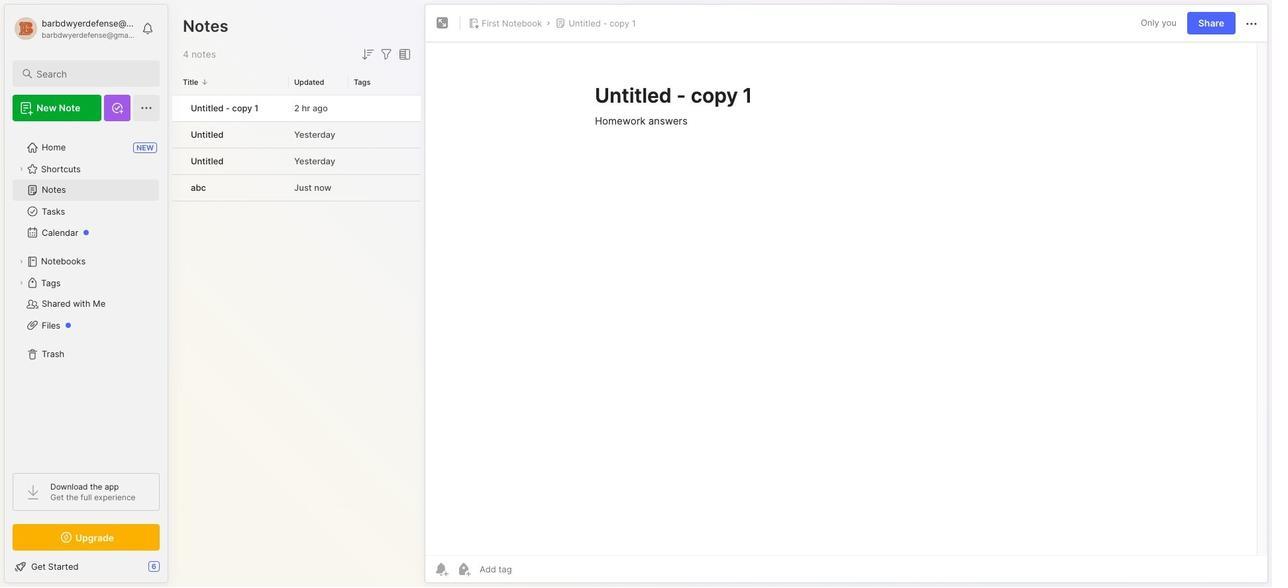 Task type: describe. For each thing, give the bounding box(es) containing it.
tree inside main element
[[5, 129, 168, 461]]

expand tags image
[[17, 279, 25, 287]]

Add tag field
[[479, 563, 579, 575]]

click to collapse image
[[167, 563, 177, 579]]

more actions image
[[1244, 16, 1260, 32]]

Search text field
[[36, 68, 148, 80]]

expand note image
[[435, 15, 451, 31]]

expand notebooks image
[[17, 258, 25, 266]]

3 cell from the top
[[172, 148, 183, 174]]

add filters image
[[378, 46, 394, 62]]



Task type: locate. For each thing, give the bounding box(es) containing it.
Sort options field
[[360, 46, 376, 62]]

Account field
[[13, 15, 135, 42]]

cell
[[172, 95, 183, 121], [172, 122, 183, 148], [172, 148, 183, 174], [172, 175, 183, 201]]

add tag image
[[456, 561, 472, 577]]

note window element
[[425, 4, 1269, 587]]

View options field
[[394, 46, 413, 62]]

Help and Learning task checklist field
[[5, 556, 168, 577]]

tree
[[5, 129, 168, 461]]

4 cell from the top
[[172, 175, 183, 201]]

add a reminder image
[[433, 561, 449, 577]]

2 cell from the top
[[172, 122, 183, 148]]

1 cell from the top
[[172, 95, 183, 121]]

main element
[[0, 0, 172, 587]]

Note Editor text field
[[426, 42, 1268, 555]]

Add filters field
[[378, 46, 394, 62]]

None search field
[[36, 66, 148, 82]]

row group
[[172, 95, 421, 202]]

none search field inside main element
[[36, 66, 148, 82]]

More actions field
[[1244, 15, 1260, 32]]



Task type: vqa. For each thing, say whether or not it's contained in the screenshot.
Search text field on the left top of the page
yes



